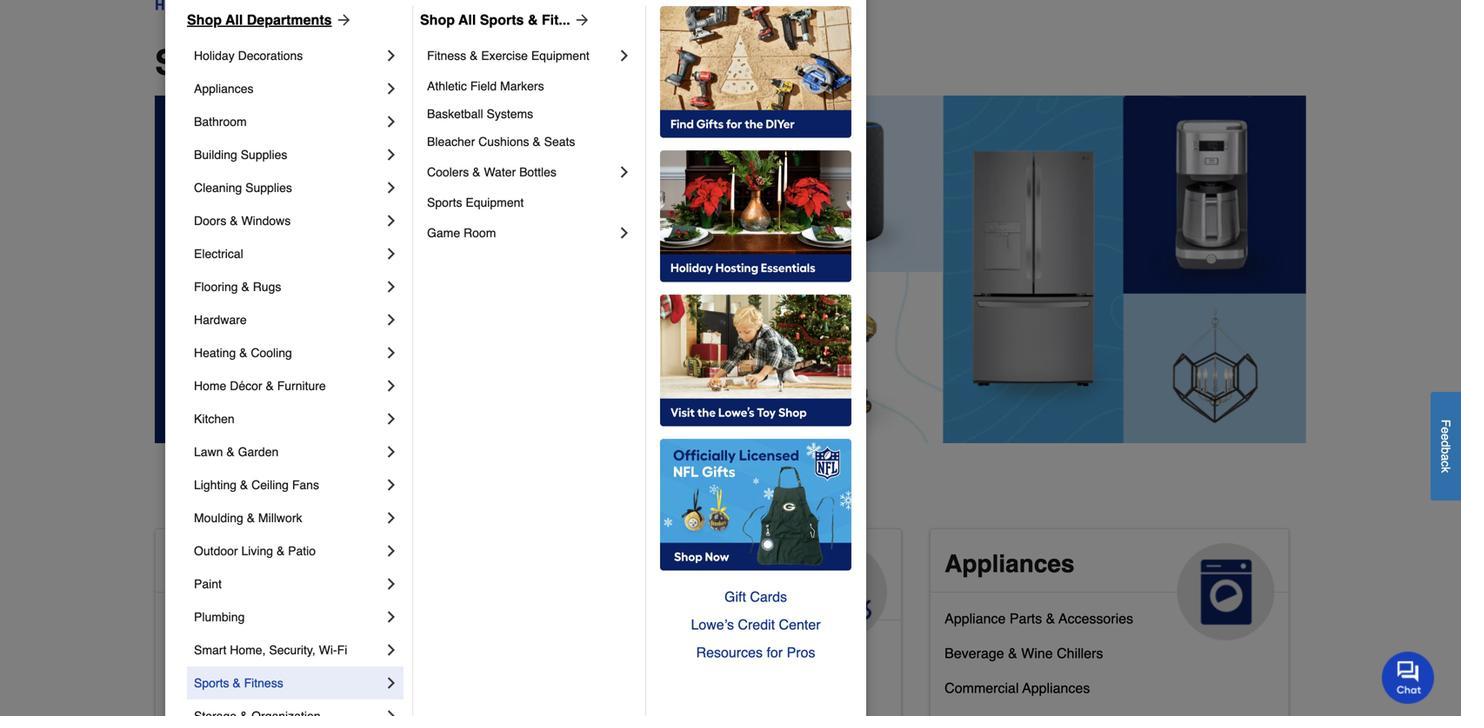 Task type: locate. For each thing, give the bounding box(es) containing it.
bathroom link
[[194, 105, 383, 138]]

equipment
[[531, 49, 590, 63], [466, 196, 524, 210]]

chevron right image for plumbing
[[383, 609, 400, 626]]

accessible bathroom link
[[170, 607, 300, 642]]

0 horizontal spatial pet
[[557, 674, 578, 690]]

0 horizontal spatial furniture
[[277, 379, 326, 393]]

rugs
[[253, 280, 281, 294]]

plumbing link
[[194, 601, 383, 634]]

2 vertical spatial appliances
[[1023, 681, 1090, 697]]

1 shop from the left
[[187, 12, 222, 28]]

lighting & ceiling fans
[[194, 479, 319, 492]]

livestock
[[557, 639, 615, 655]]

home décor & furniture link
[[194, 370, 383, 403]]

lowe's credit center
[[691, 617, 821, 633]]

shop for shop all sports & fit...
[[420, 12, 455, 28]]

find gifts for the diyer. image
[[660, 6, 852, 138]]

appliances link up chillers at the right bottom
[[931, 530, 1289, 641]]

2 vertical spatial supplies
[[619, 639, 673, 655]]

chevron right image for moulding & millwork
[[383, 510, 400, 527]]

1 vertical spatial sports
[[427, 196, 462, 210]]

1 vertical spatial departments
[[304, 43, 517, 83]]

appliances up parts
[[945, 551, 1075, 579]]

& left millwork
[[247, 512, 255, 525]]

chevron right image for lawn & garden
[[383, 444, 400, 461]]

shop all departments link
[[187, 10, 353, 30]]

commercial appliances link
[[945, 677, 1090, 712]]

pet left the beds,
[[557, 674, 578, 690]]

livestock supplies
[[557, 639, 673, 655]]

1 horizontal spatial shop
[[420, 12, 455, 28]]

home,
[[230, 644, 266, 658]]

0 vertical spatial appliances link
[[194, 72, 383, 105]]

center
[[779, 617, 821, 633]]

appliances down holiday
[[194, 82, 254, 96]]

animal
[[557, 551, 639, 579]]

shop up holiday
[[187, 12, 222, 28]]

0 vertical spatial fitness
[[427, 49, 466, 63]]

accessible home link
[[156, 530, 514, 641]]

supplies up houses,
[[619, 639, 673, 655]]

security,
[[269, 644, 316, 658]]

2 vertical spatial sports
[[194, 677, 229, 691]]

4 accessible from the top
[[170, 681, 236, 697]]

all up fitness & exercise equipment
[[459, 12, 476, 28]]

sports
[[480, 12, 524, 28], [427, 196, 462, 210], [194, 677, 229, 691]]

1 vertical spatial equipment
[[466, 196, 524, 210]]

bathroom up smart home, security, wi-fi on the left
[[240, 611, 300, 627]]

2 shop from the left
[[420, 12, 455, 28]]

accessible entry & home
[[170, 681, 327, 697]]

bleacher
[[427, 135, 475, 149]]

gift cards link
[[660, 584, 852, 612]]

0 vertical spatial departments
[[247, 12, 332, 28]]

holiday
[[194, 49, 235, 63]]

1 horizontal spatial fitness
[[427, 49, 466, 63]]

& right lawn
[[227, 445, 235, 459]]

furniture
[[277, 379, 326, 393], [690, 674, 745, 690]]

3 accessible from the top
[[170, 646, 236, 662]]

pros
[[787, 645, 816, 661]]

1 vertical spatial supplies
[[245, 181, 292, 195]]

1 horizontal spatial pet
[[670, 551, 708, 579]]

shop all departments
[[187, 12, 332, 28]]

appliance parts & accessories
[[945, 611, 1134, 627]]

chevron right image for doors & windows
[[383, 212, 400, 230]]

2 horizontal spatial all
[[459, 12, 476, 28]]

pet up lowe's
[[670, 551, 708, 579]]

0 vertical spatial equipment
[[531, 49, 590, 63]]

water
[[484, 165, 516, 179]]

appliance
[[945, 611, 1006, 627]]

f
[[1439, 420, 1453, 427]]

0 vertical spatial pet
[[670, 551, 708, 579]]

bathroom
[[194, 115, 247, 129], [240, 611, 300, 627]]

all for departments
[[225, 12, 243, 28]]

& left wine
[[1008, 646, 1018, 662]]

resources for pros
[[696, 645, 816, 661]]

heating & cooling link
[[194, 337, 383, 370]]

living
[[241, 545, 273, 559]]

sports down accessible bedroom link
[[194, 677, 229, 691]]

1 vertical spatial furniture
[[690, 674, 745, 690]]

parts
[[1010, 611, 1042, 627]]

furniture down resources
[[690, 674, 745, 690]]

0 horizontal spatial all
[[225, 12, 243, 28]]

entry
[[240, 681, 273, 697]]

supplies for cleaning supplies
[[245, 181, 292, 195]]

athletic field markers
[[427, 79, 544, 93]]

appliances down wine
[[1023, 681, 1090, 697]]

& right entry
[[276, 681, 286, 697]]

pet
[[670, 551, 708, 579], [557, 674, 578, 690]]

gift cards
[[725, 589, 787, 606]]

0 vertical spatial appliances
[[194, 82, 254, 96]]

chevron right image for game room
[[616, 224, 633, 242]]

& right doors
[[230, 214, 238, 228]]

accessible inside accessible bedroom link
[[170, 646, 236, 662]]

& right parts
[[1046, 611, 1056, 627]]

all up holiday decorations
[[225, 12, 243, 28]]

chevron right image
[[616, 47, 633, 64], [383, 80, 400, 97], [616, 164, 633, 181], [383, 212, 400, 230], [383, 245, 400, 263], [383, 378, 400, 395], [383, 411, 400, 428], [383, 510, 400, 527], [383, 576, 400, 593], [383, 642, 400, 659], [383, 675, 400, 693], [383, 708, 400, 717]]

2 accessible from the top
[[170, 611, 236, 627]]

bleacher cushions & seats
[[427, 135, 575, 149]]

chevron right image for coolers & water bottles
[[616, 164, 633, 181]]

furniture inside the pet beds, houses, & furniture link
[[690, 674, 745, 690]]

e up b
[[1439, 434, 1453, 441]]

departments up basketball
[[304, 43, 517, 83]]

officially licensed n f l gifts. shop now. image
[[660, 439, 852, 572]]

& left patio
[[277, 545, 285, 559]]

all for sports
[[459, 12, 476, 28]]

home
[[194, 379, 227, 393], [304, 551, 371, 579], [290, 681, 327, 697]]

chevron right image for building supplies
[[383, 146, 400, 164]]

accessible for accessible home
[[170, 551, 297, 579]]

athletic field markers link
[[427, 72, 633, 100]]

all down shop all departments link
[[251, 43, 295, 83]]

accessible bathroom
[[170, 611, 300, 627]]

0 horizontal spatial appliances link
[[194, 72, 383, 105]]

sports equipment link
[[427, 189, 633, 217]]

holiday decorations link
[[194, 39, 383, 72]]

accessible inside accessible bathroom link
[[170, 611, 236, 627]]

exercise
[[481, 49, 528, 63]]

heating
[[194, 346, 236, 360]]

lowe's credit center link
[[660, 612, 852, 639]]

0 horizontal spatial fitness
[[244, 677, 283, 691]]

smart home, security, wi-fi
[[194, 644, 347, 658]]

& inside 'link'
[[230, 214, 238, 228]]

& left ceiling
[[240, 479, 248, 492]]

0 horizontal spatial shop
[[187, 12, 222, 28]]

lawn
[[194, 445, 223, 459]]

chevron right image
[[383, 47, 400, 64], [383, 113, 400, 131], [383, 146, 400, 164], [383, 179, 400, 197], [616, 224, 633, 242], [383, 278, 400, 296], [383, 311, 400, 329], [383, 345, 400, 362], [383, 444, 400, 461], [383, 477, 400, 494], [383, 543, 400, 560], [383, 609, 400, 626]]

coolers & water bottles
[[427, 165, 557, 179]]

chevron right image for kitchen
[[383, 411, 400, 428]]

sports for sports equipment
[[427, 196, 462, 210]]

departments
[[247, 12, 332, 28], [304, 43, 517, 83]]

1 accessible from the top
[[170, 551, 297, 579]]

enjoy savings year-round. no matter what you're shopping for, find what you need at a great price. image
[[155, 96, 1307, 444]]

1 vertical spatial pet
[[557, 674, 578, 690]]

chevron right image for fitness & exercise equipment
[[616, 47, 633, 64]]

0 vertical spatial sports
[[480, 12, 524, 28]]

accessible inside "accessible home" link
[[170, 551, 297, 579]]

shop up athletic
[[420, 12, 455, 28]]

accessible for accessible bedroom
[[170, 646, 236, 662]]

0 vertical spatial home
[[194, 379, 227, 393]]

1 horizontal spatial furniture
[[690, 674, 745, 690]]

chevron right image for hardware
[[383, 311, 400, 329]]

1 vertical spatial fitness
[[244, 677, 283, 691]]

cushions
[[479, 135, 529, 149]]

windows
[[241, 214, 291, 228]]

cards
[[750, 589, 787, 606]]

décor
[[230, 379, 262, 393]]

f e e d b a c k button
[[1431, 392, 1462, 501]]

sports & fitness
[[194, 677, 283, 691]]

credit
[[738, 617, 775, 633]]

& right animal
[[645, 551, 663, 579]]

accessible
[[170, 551, 297, 579], [170, 611, 236, 627], [170, 646, 236, 662], [170, 681, 236, 697]]

sports up game
[[427, 196, 462, 210]]

0 horizontal spatial sports
[[194, 677, 229, 691]]

chevron right image for lighting & ceiling fans
[[383, 477, 400, 494]]

1 horizontal spatial sports
[[427, 196, 462, 210]]

supplies up windows
[[245, 181, 292, 195]]

departments up holiday decorations link
[[247, 12, 332, 28]]

equipment down fit...
[[531, 49, 590, 63]]

shop
[[155, 43, 242, 83]]

coolers
[[427, 165, 469, 179]]

chevron right image for home décor & furniture
[[383, 378, 400, 395]]

furniture down heating & cooling link
[[277, 379, 326, 393]]

0 horizontal spatial equipment
[[466, 196, 524, 210]]

beds,
[[582, 674, 618, 690]]

0 vertical spatial supplies
[[241, 148, 287, 162]]

0 vertical spatial furniture
[[277, 379, 326, 393]]

appliance parts & accessories link
[[945, 607, 1134, 642]]

1 horizontal spatial equipment
[[531, 49, 590, 63]]

bathroom up building in the left top of the page
[[194, 115, 247, 129]]

sports up exercise
[[480, 12, 524, 28]]

1 vertical spatial appliances link
[[931, 530, 1289, 641]]

beverage & wine chillers link
[[945, 642, 1104, 677]]

& left rugs
[[241, 280, 250, 294]]

animal & pet care link
[[543, 530, 901, 641]]

smart
[[194, 644, 227, 658]]

accessible home image
[[402, 544, 500, 641]]

fitness & exercise equipment
[[427, 49, 590, 63]]

kitchen link
[[194, 403, 383, 436]]

appliances image
[[1178, 544, 1275, 641]]

2 horizontal spatial sports
[[480, 12, 524, 28]]

garden
[[238, 445, 279, 459]]

supplies
[[241, 148, 287, 162], [245, 181, 292, 195], [619, 639, 673, 655]]

supplies up cleaning supplies
[[241, 148, 287, 162]]

& inside 'link'
[[227, 445, 235, 459]]

e up d
[[1439, 427, 1453, 434]]

beverage
[[945, 646, 1005, 662]]

equipment down coolers & water bottles
[[466, 196, 524, 210]]

accessible bedroom
[[170, 646, 297, 662]]

holiday decorations
[[194, 49, 303, 63]]

accessible inside accessible entry & home link
[[170, 681, 236, 697]]

appliances link down the decorations at the left top of the page
[[194, 72, 383, 105]]



Task type: describe. For each thing, give the bounding box(es) containing it.
outdoor
[[194, 545, 238, 559]]

equipment inside sports equipment link
[[466, 196, 524, 210]]

& left exercise
[[470, 49, 478, 63]]

1 vertical spatial bathroom
[[240, 611, 300, 627]]

& right houses,
[[676, 674, 686, 690]]

basketball systems
[[427, 107, 533, 121]]

shop all sports & fit...
[[420, 12, 571, 28]]

2 vertical spatial home
[[290, 681, 327, 697]]

sports equipment
[[427, 196, 524, 210]]

cleaning
[[194, 181, 242, 195]]

lawn & garden
[[194, 445, 279, 459]]

supplies for building supplies
[[241, 148, 287, 162]]

electrical
[[194, 247, 243, 261]]

chevron right image for outdoor living & patio
[[383, 543, 400, 560]]

accessible for accessible bathroom
[[170, 611, 236, 627]]

1 vertical spatial home
[[304, 551, 371, 579]]

millwork
[[258, 512, 302, 525]]

patio
[[288, 545, 316, 559]]

shop all sports & fit... link
[[420, 10, 591, 30]]

building supplies link
[[194, 138, 383, 171]]

chevron right image for heating & cooling
[[383, 345, 400, 362]]

moulding
[[194, 512, 243, 525]]

fit...
[[542, 12, 571, 28]]

smart home, security, wi-fi link
[[194, 634, 383, 667]]

animal & pet care image
[[790, 544, 888, 641]]

fitness & exercise equipment link
[[427, 39, 616, 72]]

lowe's
[[691, 617, 734, 633]]

field
[[471, 79, 497, 93]]

basketball
[[427, 107, 483, 121]]

game room link
[[427, 217, 616, 250]]

gift
[[725, 589, 746, 606]]

hardware link
[[194, 304, 383, 337]]

lighting & ceiling fans link
[[194, 469, 383, 502]]

accessible bedroom link
[[170, 642, 297, 677]]

k
[[1439, 467, 1453, 473]]

shop for shop all departments
[[187, 12, 222, 28]]

moulding & millwork
[[194, 512, 302, 525]]

room
[[464, 226, 496, 240]]

game room
[[427, 226, 496, 240]]

bedroom
[[240, 646, 297, 662]]

1 vertical spatial appliances
[[945, 551, 1075, 579]]

b
[[1439, 448, 1453, 454]]

sports for sports & fitness
[[194, 677, 229, 691]]

plumbing
[[194, 611, 245, 625]]

visit the lowe's toy shop. image
[[660, 295, 852, 427]]

hardware
[[194, 313, 247, 327]]

chevron right image for sports & fitness
[[383, 675, 400, 693]]

& left fit...
[[528, 12, 538, 28]]

chevron right image for cleaning supplies
[[383, 179, 400, 197]]

building
[[194, 148, 237, 162]]

f e e d b a c k
[[1439, 420, 1453, 473]]

sports & fitness link
[[194, 667, 383, 700]]

doors & windows link
[[194, 204, 383, 238]]

paint
[[194, 578, 222, 592]]

equipment inside fitness & exercise equipment link
[[531, 49, 590, 63]]

& right décor
[[266, 379, 274, 393]]

& down accessible bedroom link
[[233, 677, 241, 691]]

& left water
[[473, 165, 481, 179]]

departments for shop all departments
[[247, 12, 332, 28]]

1 horizontal spatial all
[[251, 43, 295, 83]]

care
[[557, 579, 611, 606]]

resources
[[696, 645, 763, 661]]

chevron right image for holiday decorations
[[383, 47, 400, 64]]

seats
[[544, 135, 575, 149]]

shop all departments
[[155, 43, 517, 83]]

heating & cooling
[[194, 346, 292, 360]]

chevron right image for bathroom
[[383, 113, 400, 131]]

doors & windows
[[194, 214, 291, 228]]

chevron right image for flooring & rugs
[[383, 278, 400, 296]]

systems
[[487, 107, 533, 121]]

flooring & rugs link
[[194, 271, 383, 304]]

chevron right image for paint
[[383, 576, 400, 593]]

flooring
[[194, 280, 238, 294]]

arrow right image
[[571, 11, 591, 29]]

a
[[1439, 454, 1453, 461]]

chevron right image for electrical
[[383, 245, 400, 263]]

accessible entry & home link
[[170, 677, 327, 712]]

holiday hosting essentials. image
[[660, 151, 852, 283]]

for
[[767, 645, 783, 661]]

coolers & water bottles link
[[427, 156, 616, 189]]

outdoor living & patio
[[194, 545, 316, 559]]

houses,
[[622, 674, 673, 690]]

outdoor living & patio link
[[194, 535, 383, 568]]

departments for shop all departments
[[304, 43, 517, 83]]

0 vertical spatial bathroom
[[194, 115, 247, 129]]

pet inside animal & pet care
[[670, 551, 708, 579]]

furniture inside home décor & furniture link
[[277, 379, 326, 393]]

& left seats
[[533, 135, 541, 149]]

basketball systems link
[[427, 100, 633, 128]]

building supplies
[[194, 148, 287, 162]]

fans
[[292, 479, 319, 492]]

cleaning supplies link
[[194, 171, 383, 204]]

cleaning supplies
[[194, 181, 292, 195]]

1 horizontal spatial appliances link
[[931, 530, 1289, 641]]

markers
[[500, 79, 544, 93]]

& left cooling
[[239, 346, 248, 360]]

lawn & garden link
[[194, 436, 383, 469]]

bottles
[[519, 165, 557, 179]]

arrow right image
[[332, 11, 353, 29]]

home décor & furniture
[[194, 379, 326, 393]]

& inside animal & pet care
[[645, 551, 663, 579]]

lighting
[[194, 479, 237, 492]]

flooring & rugs
[[194, 280, 281, 294]]

pet beds, houses, & furniture link
[[557, 670, 745, 705]]

accessories
[[1059, 611, 1134, 627]]

chevron right image for appliances
[[383, 80, 400, 97]]

supplies for livestock supplies
[[619, 639, 673, 655]]

accessible for accessible entry & home
[[170, 681, 236, 697]]

2 e from the top
[[1439, 434, 1453, 441]]

game
[[427, 226, 460, 240]]

chat invite button image
[[1382, 652, 1436, 705]]

commercial
[[945, 681, 1019, 697]]

chevron right image for smart home, security, wi-fi
[[383, 642, 400, 659]]

wine
[[1022, 646, 1053, 662]]

1 e from the top
[[1439, 427, 1453, 434]]



Task type: vqa. For each thing, say whether or not it's contained in the screenshot.
Bathroom & Pedestal Sinks link
no



